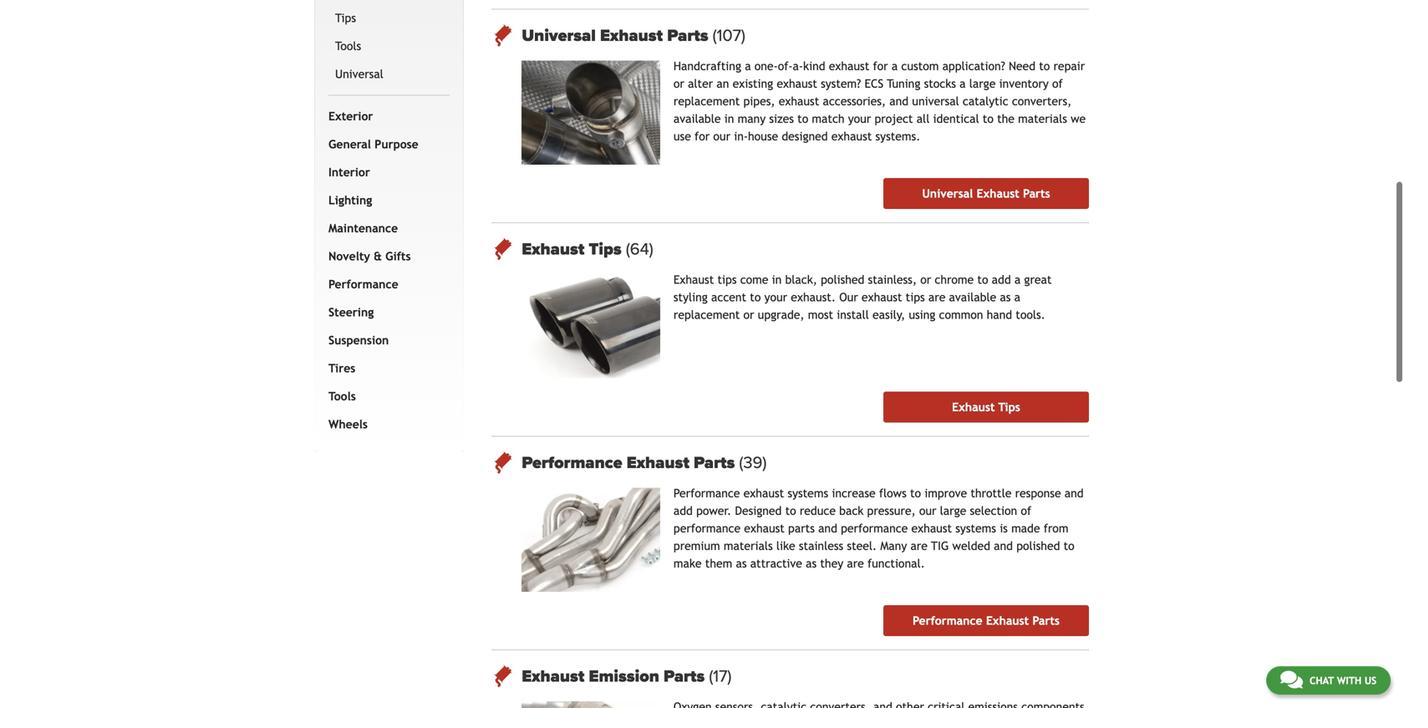 Task type: vqa. For each thing, say whether or not it's contained in the screenshot.
materials in Handcrafting A One-Of-A-Kind Exhaust For A Custom Application? Need To Repair Or Alter An Existing Exhaust System? Ecs Tuning Stocks A Large Inventory Of Replacement Pipes, Exhaust Accessories, And Universal Catalytic Converters, Available In Many Sizes To Match Your Project All Identical To The Materials We Use For Our In-House Designed Exhaust Systems.
yes



Task type: locate. For each thing, give the bounding box(es) containing it.
universal exhaust parts link up a-
[[522, 26, 1089, 46]]

exhaust up easily, at the right
[[862, 291, 903, 304]]

available inside handcrafting a one-of-a-kind exhaust for a custom application? need to repair or alter an existing exhaust system? ecs tuning stocks a large inventory of replacement pipes, exhaust accessories, and universal catalytic converters, available in many sizes to match your project all identical to the materials we use for our in-house designed exhaust systems.
[[674, 112, 721, 126]]

universal for the bottommost universal exhaust parts 'link'
[[922, 187, 973, 200]]

suspension
[[329, 333, 389, 347]]

1 horizontal spatial large
[[970, 77, 996, 90]]

universal inside 'link'
[[922, 187, 973, 200]]

0 vertical spatial polished
[[821, 273, 865, 286]]

universal exhaust parts
[[522, 26, 713, 46], [922, 187, 1051, 200]]

0 vertical spatial tools
[[335, 39, 361, 53]]

tools link up wheels
[[325, 382, 447, 410]]

exhaust up "tig"
[[912, 522, 952, 535]]

1 horizontal spatial polished
[[1017, 539, 1061, 553]]

universal exhaust parts up universal exhaust parts thumbnail image
[[522, 26, 713, 46]]

identical
[[934, 112, 980, 126]]

to right the flows
[[910, 487, 921, 500]]

easily,
[[873, 308, 906, 322]]

universal for universal exhaust parts 'link' to the top
[[522, 26, 596, 46]]

of down repair
[[1053, 77, 1063, 90]]

1 vertical spatial or
[[921, 273, 932, 286]]

maintenance link
[[325, 214, 447, 242]]

1 horizontal spatial our
[[920, 504, 937, 518]]

styling
[[674, 291, 708, 304]]

universal up "exterior"
[[335, 67, 384, 81]]

tips inside tips "link"
[[335, 11, 356, 25]]

0 vertical spatial performance exhaust parts link
[[522, 453, 1089, 473]]

to
[[1039, 60, 1050, 73], [798, 112, 809, 126], [983, 112, 994, 126], [978, 273, 989, 286], [750, 291, 761, 304], [910, 487, 921, 500], [786, 504, 797, 518], [1064, 539, 1075, 553]]

0 horizontal spatial for
[[695, 130, 710, 143]]

in
[[725, 112, 734, 126], [772, 273, 782, 286]]

1 horizontal spatial in
[[772, 273, 782, 286]]

2 vertical spatial or
[[744, 308, 755, 322]]

house
[[748, 130, 779, 143]]

and
[[890, 95, 909, 108], [1065, 487, 1084, 500], [819, 522, 838, 535], [994, 539, 1013, 553]]

performance
[[329, 277, 399, 291], [522, 453, 623, 473], [674, 487, 740, 500], [913, 614, 983, 628]]

polished inside performance exhaust systems increase flows to improve throttle response and add power. designed to reduce back pressure, our large selection of performance exhaust parts and performance exhaust systems is made from premium materials like stainless steel. many are tig welded and polished to make them as attractive as they are functional.
[[1017, 539, 1061, 553]]

project
[[875, 112, 913, 126]]

1 vertical spatial are
[[911, 539, 928, 553]]

&
[[374, 249, 382, 263]]

tips up the using
[[906, 291, 925, 304]]

1 vertical spatial exhaust tips link
[[884, 392, 1089, 423]]

large up 'catalytic'
[[970, 77, 996, 90]]

0 vertical spatial for
[[873, 60, 888, 73]]

0 vertical spatial add
[[992, 273, 1011, 286]]

tools down 'tires' at the bottom left of page
[[329, 389, 356, 403]]

1 vertical spatial add
[[674, 504, 693, 518]]

general purpose link
[[325, 130, 447, 158]]

for up ecs
[[873, 60, 888, 73]]

add inside performance exhaust systems increase flows to improve throttle response and add power. designed to reduce back pressure, our large selection of performance exhaust parts and performance exhaust systems is made from premium materials like stainless steel. many are tig welded and polished to make them as attractive as they are functional.
[[674, 504, 693, 518]]

comments image
[[1281, 670, 1303, 690]]

1 vertical spatial tips
[[589, 239, 622, 259]]

performance up power.
[[674, 487, 740, 500]]

of inside handcrafting a one-of-a-kind exhaust for a custom application? need to repair or alter an existing exhaust system? ecs tuning stocks a large inventory of replacement pipes, exhaust accessories, and universal catalytic converters, available in many sizes to match your project all identical to the materials we use for our in-house designed exhaust systems.
[[1053, 77, 1063, 90]]

stainless
[[799, 539, 844, 553]]

hand
[[987, 308, 1013, 322]]

0 horizontal spatial large
[[940, 504, 967, 518]]

0 horizontal spatial universal
[[335, 67, 384, 81]]

1 vertical spatial universal
[[335, 67, 384, 81]]

is
[[1000, 522, 1008, 535]]

a up tools.
[[1015, 291, 1021, 304]]

2 horizontal spatial or
[[921, 273, 932, 286]]

2 horizontal spatial tips
[[999, 401, 1021, 414]]

are up the using
[[929, 291, 946, 304]]

2 horizontal spatial universal
[[922, 187, 973, 200]]

0 vertical spatial our
[[714, 130, 731, 143]]

universal exhaust parts link down the
[[884, 178, 1089, 209]]

exhaust inside exhaust tips come in black, polished stainless, or chrome to add a great styling accent to your exhaust. our exhaust tips are available as a replacement or upgrade, most install easily, using common hand tools.
[[862, 291, 903, 304]]

come
[[741, 273, 769, 286]]

0 vertical spatial exhaust tips
[[522, 239, 626, 259]]

add inside exhaust tips come in black, polished stainless, or chrome to add a great styling accent to your exhaust. our exhaust tips are available as a replacement or upgrade, most install easily, using common hand tools.
[[992, 273, 1011, 286]]

0 vertical spatial universal exhaust parts link
[[522, 26, 1089, 46]]

parts for the exhaust emission parts link
[[664, 666, 705, 686]]

use
[[674, 130, 691, 143]]

your up upgrade,
[[765, 291, 788, 304]]

as
[[1000, 291, 1011, 304], [736, 557, 747, 570], [806, 557, 817, 570]]

1 vertical spatial tips
[[906, 291, 925, 304]]

as up hand
[[1000, 291, 1011, 304]]

1 vertical spatial universal exhaust parts
[[922, 187, 1051, 200]]

existing
[[733, 77, 774, 90]]

of up made
[[1021, 504, 1032, 518]]

exhaust emission parts link
[[522, 666, 1089, 686]]

0 vertical spatial universal
[[522, 26, 596, 46]]

available up use in the left top of the page
[[674, 112, 721, 126]]

0 horizontal spatial are
[[847, 557, 864, 570]]

an
[[717, 77, 729, 90]]

tips
[[718, 273, 737, 286], [906, 291, 925, 304]]

systems up reduce at right
[[788, 487, 829, 500]]

replacement down styling
[[674, 308, 740, 322]]

materials up attractive
[[724, 539, 773, 553]]

0 vertical spatial tips
[[335, 11, 356, 25]]

tools link
[[332, 32, 447, 60], [325, 382, 447, 410]]

available up common
[[949, 291, 997, 304]]

materials
[[1018, 112, 1068, 126], [724, 539, 773, 553]]

in up in-
[[725, 112, 734, 126]]

0 vertical spatial of
[[1053, 77, 1063, 90]]

2 horizontal spatial as
[[1000, 291, 1011, 304]]

sizes
[[769, 112, 794, 126]]

1 replacement from the top
[[674, 95, 740, 108]]

0 horizontal spatial polished
[[821, 273, 865, 286]]

1 vertical spatial performance exhaust parts link
[[884, 605, 1089, 636]]

1 horizontal spatial available
[[949, 291, 997, 304]]

1 vertical spatial universal exhaust parts link
[[884, 178, 1089, 209]]

0 vertical spatial materials
[[1018, 112, 1068, 126]]

1 horizontal spatial of
[[1053, 77, 1063, 90]]

tools inside exhaust subcategories element
[[335, 39, 361, 53]]

0 horizontal spatial of
[[1021, 504, 1032, 518]]

exhaust
[[829, 60, 870, 73], [777, 77, 818, 90], [779, 95, 820, 108], [832, 130, 872, 143], [862, 291, 903, 304], [744, 487, 784, 500], [744, 522, 785, 535], [912, 522, 952, 535]]

we
[[1071, 112, 1086, 126]]

0 vertical spatial in
[[725, 112, 734, 126]]

0 vertical spatial systems
[[788, 487, 829, 500]]

0 vertical spatial performance exhaust parts
[[522, 453, 739, 473]]

replacement inside handcrafting a one-of-a-kind exhaust for a custom application? need to repair or alter an existing exhaust system? ecs tuning stocks a large inventory of replacement pipes, exhaust accessories, and universal catalytic converters, available in many sizes to match your project all identical to the materials we use for our in-house designed exhaust systems.
[[674, 95, 740, 108]]

tools
[[335, 39, 361, 53], [329, 389, 356, 403]]

tools down tips "link" at the left top
[[335, 39, 361, 53]]

1 vertical spatial polished
[[1017, 539, 1061, 553]]

2 vertical spatial universal
[[922, 187, 973, 200]]

add
[[992, 273, 1011, 286], [674, 504, 693, 518]]

1 vertical spatial for
[[695, 130, 710, 143]]

1 horizontal spatial performance
[[841, 522, 908, 535]]

a up existing
[[745, 60, 751, 73]]

our left in-
[[714, 130, 731, 143]]

0 vertical spatial your
[[848, 112, 871, 126]]

replacement inside exhaust tips come in black, polished stainless, or chrome to add a great styling accent to your exhaust. our exhaust tips are available as a replacement or upgrade, most install easily, using common hand tools.
[[674, 308, 740, 322]]

1 vertical spatial of
[[1021, 504, 1032, 518]]

polished down made
[[1017, 539, 1061, 553]]

novelty & gifts link
[[325, 242, 447, 270]]

1 horizontal spatial systems
[[956, 522, 997, 535]]

tools link up exterior link
[[332, 32, 447, 60]]

1 vertical spatial materials
[[724, 539, 773, 553]]

gifts
[[386, 249, 411, 263]]

great
[[1025, 273, 1052, 286]]

1 vertical spatial tools link
[[325, 382, 447, 410]]

replacement down alter
[[674, 95, 740, 108]]

a down application?
[[960, 77, 966, 90]]

our inside handcrafting a one-of-a-kind exhaust for a custom application? need to repair or alter an existing exhaust system? ecs tuning stocks a large inventory of replacement pipes, exhaust accessories, and universal catalytic converters, available in many sizes to match your project all identical to the materials we use for our in-house designed exhaust systems.
[[714, 130, 731, 143]]

replacement
[[674, 95, 740, 108], [674, 308, 740, 322]]

1 horizontal spatial your
[[848, 112, 871, 126]]

1 vertical spatial exhaust tips
[[952, 401, 1021, 414]]

for right use in the left top of the page
[[695, 130, 710, 143]]

performance up steel.
[[841, 522, 908, 535]]

tips up accent
[[718, 273, 737, 286]]

polished up our
[[821, 273, 865, 286]]

novelty & gifts
[[329, 249, 411, 263]]

0 horizontal spatial our
[[714, 130, 731, 143]]

exhaust tips come in black, polished stainless, or chrome to add a great styling accent to your exhaust. our exhaust tips are available as a replacement or upgrade, most install easily, using common hand tools.
[[674, 273, 1052, 322]]

0 horizontal spatial materials
[[724, 539, 773, 553]]

0 horizontal spatial in
[[725, 112, 734, 126]]

exhaust emission parts
[[522, 666, 709, 686]]

add for performance exhaust parts
[[674, 504, 693, 518]]

designed
[[735, 504, 782, 518]]

parts
[[667, 26, 709, 46], [1023, 187, 1051, 200], [694, 453, 735, 473], [1033, 614, 1060, 628], [664, 666, 705, 686]]

0 vertical spatial replacement
[[674, 95, 740, 108]]

0 horizontal spatial universal exhaust parts
[[522, 26, 713, 46]]

designed
[[782, 130, 828, 143]]

1 horizontal spatial or
[[744, 308, 755, 322]]

1 horizontal spatial materials
[[1018, 112, 1068, 126]]

in inside handcrafting a one-of-a-kind exhaust for a custom application? need to repair or alter an existing exhaust system? ecs tuning stocks a large inventory of replacement pipes, exhaust accessories, and universal catalytic converters, available in many sizes to match your project all identical to the materials we use for our in-house designed exhaust systems.
[[725, 112, 734, 126]]

0 vertical spatial or
[[674, 77, 685, 90]]

1 vertical spatial your
[[765, 291, 788, 304]]

general purpose
[[329, 137, 419, 151]]

to left the
[[983, 112, 994, 126]]

1 horizontal spatial exhaust tips
[[952, 401, 1021, 414]]

polished
[[821, 273, 865, 286], [1017, 539, 1061, 553]]

as down stainless
[[806, 557, 817, 570]]

0 vertical spatial exhaust tips link
[[522, 239, 1089, 259]]

or down accent
[[744, 308, 755, 322]]

performance down power.
[[674, 522, 741, 535]]

0 horizontal spatial tips
[[718, 273, 737, 286]]

novelty
[[329, 249, 370, 263]]

universal down identical
[[922, 187, 973, 200]]

exhaust tips thumbnail image image
[[522, 274, 660, 378]]

chat with us link
[[1267, 666, 1391, 695]]

tips
[[335, 11, 356, 25], [589, 239, 622, 259], [999, 401, 1021, 414]]

are down steel.
[[847, 557, 864, 570]]

performance exhaust parts link up reduce at right
[[522, 453, 1089, 473]]

0 vertical spatial available
[[674, 112, 721, 126]]

handcrafting a one-of-a-kind exhaust for a custom application? need to repair or alter an existing exhaust system? ecs tuning stocks a large inventory of replacement pipes, exhaust accessories, and universal catalytic converters, available in many sizes to match your project all identical to the materials we use for our in-house designed exhaust systems.
[[674, 60, 1086, 143]]

interior link
[[325, 158, 447, 186]]

are inside exhaust tips come in black, polished stainless, or chrome to add a great styling accent to your exhaust. our exhaust tips are available as a replacement or upgrade, most install easily, using common hand tools.
[[929, 291, 946, 304]]

1 vertical spatial our
[[920, 504, 937, 518]]

tuning
[[887, 77, 921, 90]]

2 replacement from the top
[[674, 308, 740, 322]]

universal up universal exhaust parts thumbnail image
[[522, 26, 596, 46]]

flows
[[879, 487, 907, 500]]

available inside exhaust tips come in black, polished stainless, or chrome to add a great styling accent to your exhaust. our exhaust tips are available as a replacement or upgrade, most install easily, using common hand tools.
[[949, 291, 997, 304]]

performance inside performance exhaust systems increase flows to improve throttle response and add power. designed to reduce back pressure, our large selection of performance exhaust parts and performance exhaust systems is made from premium materials like stainless steel. many are tig welded and polished to make them as attractive as they are functional.
[[674, 487, 740, 500]]

2 vertical spatial tips
[[999, 401, 1021, 414]]

to up parts
[[786, 504, 797, 518]]

as right them
[[736, 557, 747, 570]]

from
[[1044, 522, 1069, 535]]

0 horizontal spatial available
[[674, 112, 721, 126]]

0 horizontal spatial performance
[[674, 522, 741, 535]]

1 horizontal spatial are
[[911, 539, 928, 553]]

a
[[745, 60, 751, 73], [892, 60, 898, 73], [960, 77, 966, 90], [1015, 273, 1021, 286], [1015, 291, 1021, 304]]

universal exhaust parts down the
[[922, 187, 1051, 200]]

0 vertical spatial are
[[929, 291, 946, 304]]

0 horizontal spatial add
[[674, 504, 693, 518]]

or
[[674, 77, 685, 90], [921, 273, 932, 286], [744, 308, 755, 322]]

add left power.
[[674, 504, 693, 518]]

large down improve at the right
[[940, 504, 967, 518]]

are left "tig"
[[911, 539, 928, 553]]

are
[[929, 291, 946, 304], [911, 539, 928, 553], [847, 557, 864, 570]]

improve
[[925, 487, 967, 500]]

1 vertical spatial replacement
[[674, 308, 740, 322]]

1 horizontal spatial performance exhaust parts
[[913, 614, 1060, 628]]

0 horizontal spatial your
[[765, 291, 788, 304]]

1 vertical spatial systems
[[956, 522, 997, 535]]

1 horizontal spatial universal
[[522, 26, 596, 46]]

us
[[1365, 675, 1377, 686]]

all
[[917, 112, 930, 126]]

0 vertical spatial large
[[970, 77, 996, 90]]

or left alter
[[674, 77, 685, 90]]

0 horizontal spatial or
[[674, 77, 685, 90]]

alter
[[688, 77, 713, 90]]

0 horizontal spatial tips
[[335, 11, 356, 25]]

your down 'accessories,'
[[848, 112, 871, 126]]

1 vertical spatial available
[[949, 291, 997, 304]]

systems up welded
[[956, 522, 997, 535]]

our down improve at the right
[[920, 504, 937, 518]]

available
[[674, 112, 721, 126], [949, 291, 997, 304]]

2 horizontal spatial are
[[929, 291, 946, 304]]

add up hand
[[992, 273, 1011, 286]]

performance exhaust parts link down welded
[[884, 605, 1089, 636]]

performance exhaust parts link
[[522, 453, 1089, 473], [884, 605, 1089, 636]]

and down tuning
[[890, 95, 909, 108]]

in right the come
[[772, 273, 782, 286]]

2 vertical spatial are
[[847, 557, 864, 570]]

make
[[674, 557, 702, 570]]

parts inside universal exhaust parts 'link'
[[1023, 187, 1051, 200]]

materials down converters,
[[1018, 112, 1068, 126]]

or left chrome at right top
[[921, 273, 932, 286]]

1 horizontal spatial add
[[992, 273, 1011, 286]]

made
[[1012, 522, 1041, 535]]

1 vertical spatial large
[[940, 504, 967, 518]]

1 vertical spatial in
[[772, 273, 782, 286]]



Task type: describe. For each thing, give the bounding box(es) containing it.
black,
[[786, 273, 818, 286]]

performance exhaust parts thumbnail image image
[[522, 488, 660, 592]]

suspension link
[[325, 326, 447, 354]]

wheels link
[[325, 410, 447, 438]]

interior
[[329, 165, 370, 179]]

performance down novelty & gifts
[[329, 277, 399, 291]]

pipes,
[[744, 95, 776, 108]]

a-
[[793, 60, 804, 73]]

stainless,
[[868, 273, 917, 286]]

application?
[[943, 60, 1006, 73]]

0 horizontal spatial systems
[[788, 487, 829, 500]]

one-
[[755, 60, 778, 73]]

large inside handcrafting a one-of-a-kind exhaust for a custom application? need to repair or alter an existing exhaust system? ecs tuning stocks a large inventory of replacement pipes, exhaust accessories, and universal catalytic converters, available in many sizes to match your project all identical to the materials we use for our in-house designed exhaust systems.
[[970, 77, 996, 90]]

chrome
[[935, 273, 974, 286]]

match
[[812, 112, 845, 126]]

accent
[[712, 291, 747, 304]]

1 vertical spatial tools
[[329, 389, 356, 403]]

reduce
[[800, 504, 836, 518]]

exhaust down match
[[832, 130, 872, 143]]

chat with us
[[1310, 675, 1377, 686]]

exhaust up designed
[[744, 487, 784, 500]]

add for exhaust tips
[[992, 273, 1011, 286]]

exhaust subcategories element
[[329, 0, 450, 96]]

converters,
[[1012, 95, 1072, 108]]

general
[[329, 137, 371, 151]]

1 horizontal spatial for
[[873, 60, 888, 73]]

throttle
[[971, 487, 1012, 500]]

maintenance
[[329, 221, 398, 235]]

universal
[[912, 95, 960, 108]]

0 horizontal spatial as
[[736, 557, 747, 570]]

exhaust emission parts thumbnail image image
[[522, 702, 660, 708]]

need
[[1009, 60, 1036, 73]]

pressure,
[[867, 504, 916, 518]]

performance down "tig"
[[913, 614, 983, 628]]

0 vertical spatial tips
[[718, 273, 737, 286]]

they
[[821, 557, 844, 570]]

lighting link
[[325, 186, 447, 214]]

handcrafting
[[674, 60, 742, 73]]

parts for the bottommost universal exhaust parts 'link'
[[1023, 187, 1051, 200]]

performance exhaust systems increase flows to improve throttle response and add power. designed to reduce back pressure, our large selection of performance exhaust parts and performance exhaust systems is made from premium materials like stainless steel. many are tig welded and polished to make them as attractive as they are functional.
[[674, 487, 1084, 570]]

tig
[[931, 539, 949, 553]]

stocks
[[924, 77, 956, 90]]

functional.
[[868, 557, 925, 570]]

most
[[808, 308, 834, 322]]

welded
[[953, 539, 991, 553]]

attractive
[[751, 557, 803, 570]]

to right chrome at right top
[[978, 273, 989, 286]]

with
[[1337, 675, 1362, 686]]

exhaust down a-
[[777, 77, 818, 90]]

0 vertical spatial tools link
[[332, 32, 447, 60]]

wheels
[[329, 417, 368, 431]]

exhaust inside exhaust tips come in black, polished stainless, or chrome to add a great styling accent to your exhaust. our exhaust tips are available as a replacement or upgrade, most install easily, using common hand tools.
[[674, 273, 714, 286]]

your inside handcrafting a one-of-a-kind exhaust for a custom application? need to repair or alter an existing exhaust system? ecs tuning stocks a large inventory of replacement pipes, exhaust accessories, and universal catalytic converters, available in many sizes to match your project all identical to the materials we use for our in-house designed exhaust systems.
[[848, 112, 871, 126]]

system?
[[821, 77, 861, 90]]

parts for universal exhaust parts 'link' to the top
[[667, 26, 709, 46]]

universal inside exhaust subcategories element
[[335, 67, 384, 81]]

many
[[738, 112, 766, 126]]

lighting
[[329, 193, 372, 207]]

the
[[998, 112, 1015, 126]]

1 vertical spatial performance exhaust parts
[[913, 614, 1060, 628]]

kind
[[804, 60, 826, 73]]

purpose
[[375, 137, 419, 151]]

as inside exhaust tips come in black, polished stainless, or chrome to add a great styling accent to your exhaust. our exhaust tips are available as a replacement or upgrade, most install easily, using common hand tools.
[[1000, 291, 1011, 304]]

and down the is
[[994, 539, 1013, 553]]

back
[[840, 504, 864, 518]]

1 horizontal spatial as
[[806, 557, 817, 570]]

in-
[[734, 130, 748, 143]]

of-
[[778, 60, 793, 73]]

exhaust.
[[791, 291, 836, 304]]

0 vertical spatial universal exhaust parts
[[522, 26, 713, 46]]

parts
[[788, 522, 815, 535]]

premium
[[674, 539, 720, 553]]

performance up performance exhaust parts thumbnail image
[[522, 453, 623, 473]]

and right response
[[1065, 487, 1084, 500]]

universal exhaust parts thumbnail image image
[[522, 61, 660, 165]]

to right need
[[1039, 60, 1050, 73]]

large inside performance exhaust systems increase flows to improve throttle response and add power. designed to reduce back pressure, our large selection of performance exhaust parts and performance exhaust systems is made from premium materials like stainless steel. many are tig welded and polished to make them as attractive as they are functional.
[[940, 504, 967, 518]]

1 horizontal spatial universal exhaust parts
[[922, 187, 1051, 200]]

exhaust up system?
[[829, 60, 870, 73]]

performance link
[[325, 270, 447, 298]]

repair
[[1054, 60, 1085, 73]]

your inside exhaust tips come in black, polished stainless, or chrome to add a great styling accent to your exhaust. our exhaust tips are available as a replacement or upgrade, most install easily, using common hand tools.
[[765, 291, 788, 304]]

1 horizontal spatial tips
[[589, 239, 622, 259]]

power.
[[697, 504, 732, 518]]

and inside handcrafting a one-of-a-kind exhaust for a custom application? need to repair or alter an existing exhaust system? ecs tuning stocks a large inventory of replacement pipes, exhaust accessories, and universal catalytic converters, available in many sizes to match your project all identical to the materials we use for our in-house designed exhaust systems.
[[890, 95, 909, 108]]

a left "great"
[[1015, 273, 1021, 286]]

common
[[939, 308, 984, 322]]

universal link
[[332, 60, 447, 88]]

materials inside handcrafting a one-of-a-kind exhaust for a custom application? need to repair or alter an existing exhaust system? ecs tuning stocks a large inventory of replacement pipes, exhaust accessories, and universal catalytic converters, available in many sizes to match your project all identical to the materials we use for our in-house designed exhaust systems.
[[1018, 112, 1068, 126]]

exhaust up sizes on the top
[[779, 95, 820, 108]]

tires link
[[325, 354, 447, 382]]

1 horizontal spatial tips
[[906, 291, 925, 304]]

tips link
[[332, 4, 447, 32]]

steering
[[329, 305, 374, 319]]

to down "from"
[[1064, 539, 1075, 553]]

accessories,
[[823, 95, 886, 108]]

materials inside performance exhaust systems increase flows to improve throttle response and add power. designed to reduce back pressure, our large selection of performance exhaust parts and performance exhaust systems is made from premium materials like stainless steel. many are tig welded and polished to make them as attractive as they are functional.
[[724, 539, 773, 553]]

exterior link
[[325, 102, 447, 130]]

of inside performance exhaust systems increase flows to improve throttle response and add power. designed to reduce back pressure, our large selection of performance exhaust parts and performance exhaust systems is made from premium materials like stainless steel. many are tig welded and polished to make them as attractive as they are functional.
[[1021, 504, 1032, 518]]

exhaust down designed
[[744, 522, 785, 535]]

catalytic
[[963, 95, 1009, 108]]

many
[[881, 539, 907, 553]]

using
[[909, 308, 936, 322]]

emission
[[589, 666, 660, 686]]

to up 'designed'
[[798, 112, 809, 126]]

steering link
[[325, 298, 447, 326]]

like
[[777, 539, 796, 553]]

a up tuning
[[892, 60, 898, 73]]

our
[[840, 291, 858, 304]]

upgrade,
[[758, 308, 805, 322]]

ecs
[[865, 77, 884, 90]]

polished inside exhaust tips come in black, polished stainless, or chrome to add a great styling accent to your exhaust. our exhaust tips are available as a replacement or upgrade, most install easily, using common hand tools.
[[821, 273, 865, 286]]

1 performance from the left
[[674, 522, 741, 535]]

tires
[[329, 361, 356, 375]]

response
[[1016, 487, 1062, 500]]

to down the come
[[750, 291, 761, 304]]

or inside handcrafting a one-of-a-kind exhaust for a custom application? need to repair or alter an existing exhaust system? ecs tuning stocks a large inventory of replacement pipes, exhaust accessories, and universal catalytic converters, available in many sizes to match your project all identical to the materials we use for our in-house designed exhaust systems.
[[674, 77, 685, 90]]

0 horizontal spatial exhaust tips
[[522, 239, 626, 259]]

inventory
[[1000, 77, 1049, 90]]

and up stainless
[[819, 522, 838, 535]]

chat
[[1310, 675, 1335, 686]]

systems.
[[876, 130, 921, 143]]

install
[[837, 308, 869, 322]]

them
[[705, 557, 733, 570]]

2 performance from the left
[[841, 522, 908, 535]]

custom
[[902, 60, 939, 73]]

in inside exhaust tips come in black, polished stainless, or chrome to add a great styling accent to your exhaust. our exhaust tips are available as a replacement or upgrade, most install easily, using common hand tools.
[[772, 273, 782, 286]]

our inside performance exhaust systems increase flows to improve throttle response and add power. designed to reduce back pressure, our large selection of performance exhaust parts and performance exhaust systems is made from premium materials like stainless steel. many are tig welded and polished to make them as attractive as they are functional.
[[920, 504, 937, 518]]



